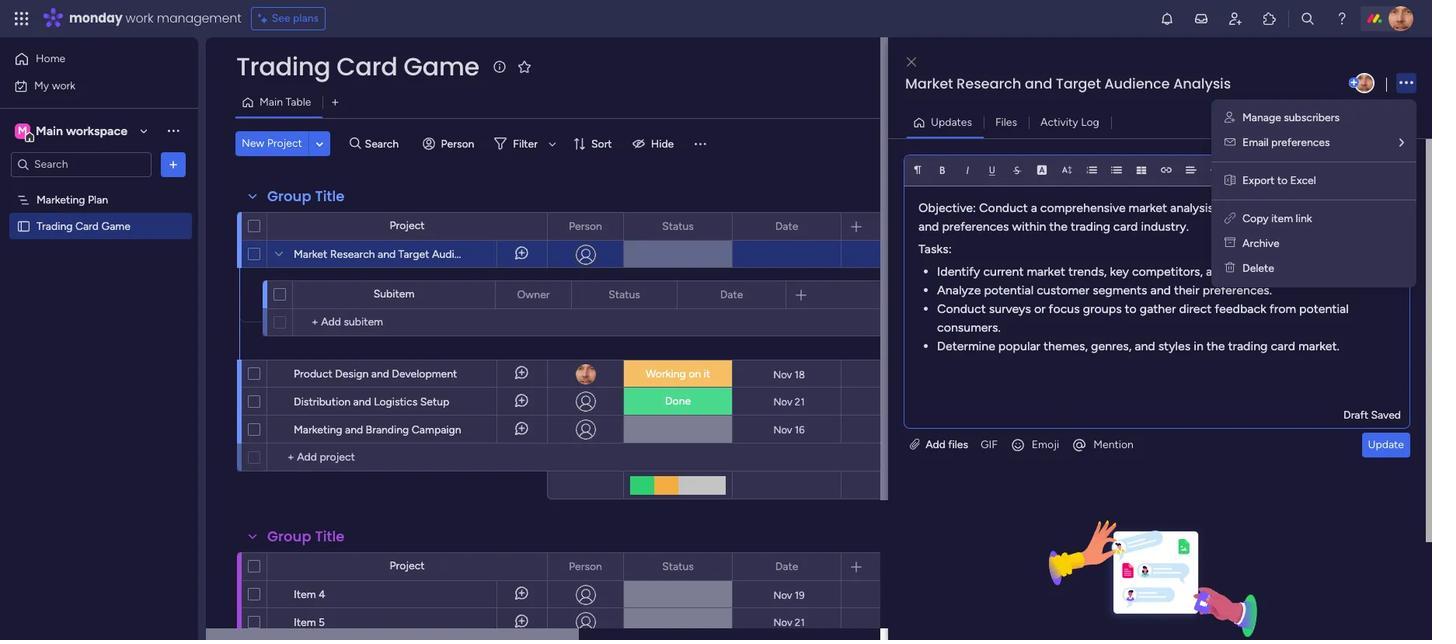 Task type: describe. For each thing, give the bounding box(es) containing it.
1 vertical spatial status
[[609, 288, 640, 301]]

0 vertical spatial trading
[[1071, 219, 1111, 234]]

item 5
[[294, 616, 325, 630]]

nov 19
[[774, 589, 805, 601]]

research inside field
[[957, 74, 1021, 93]]

4
[[319, 588, 325, 602]]

nov for marketing and branding campaign
[[774, 424, 792, 436]]

emoji
[[1032, 438, 1059, 451]]

market research and target audience analysis inside field
[[905, 74, 1231, 93]]

align image
[[1186, 164, 1197, 175]]

list box containing marketing plan
[[0, 183, 198, 449]]

and inside field
[[1025, 74, 1052, 93]]

0 horizontal spatial analysis
[[481, 248, 521, 261]]

m
[[18, 124, 27, 137]]

item for item 5
[[294, 616, 316, 630]]

demographics
[[1315, 200, 1394, 215]]

16
[[795, 424, 805, 436]]

date field for owner
[[716, 286, 747, 303]]

themes,
[[1044, 339, 1088, 353]]

link
[[1296, 212, 1312, 225]]

hide button
[[626, 131, 683, 156]]

saved
[[1371, 408, 1401, 422]]

date for owner
[[720, 288, 743, 301]]

and up preferences.
[[1206, 264, 1227, 279]]

inbox image
[[1194, 11, 1209, 26]]

market inside field
[[905, 74, 953, 93]]

v2 surface invite image
[[1225, 111, 1236, 124]]

person button
[[416, 131, 484, 156]]

copy item link
[[1243, 212, 1312, 225]]

text color image
[[1037, 164, 1048, 175]]

Search in workspace field
[[33, 155, 130, 173]]

gather
[[1140, 301, 1176, 316]]

v2 ellipsis image
[[1400, 73, 1414, 94]]

plan
[[88, 193, 108, 206]]

workspace options image
[[166, 123, 181, 139]]

and right design
[[371, 368, 389, 381]]

activity log
[[1041, 115, 1100, 129]]

1 vertical spatial conduct
[[937, 301, 986, 316]]

mention button
[[1066, 433, 1140, 457]]

format image
[[912, 164, 923, 175]]

updates button
[[907, 110, 984, 135]]

rtl ltr image
[[1236, 164, 1247, 175]]

search everything image
[[1300, 11, 1316, 26]]

new project button
[[235, 131, 308, 156]]

+ Add project text field
[[275, 448, 401, 467]]

email
[[1243, 136, 1269, 149]]

0 vertical spatial the
[[1049, 219, 1068, 234]]

group for date
[[267, 527, 311, 546]]

activity log button
[[1029, 110, 1111, 135]]

item
[[1272, 212, 1293, 225]]

setup
[[420, 396, 449, 409]]

filter
[[513, 137, 538, 150]]

segments
[[1093, 283, 1148, 297]]

design
[[335, 368, 369, 381]]

1 person field from the top
[[565, 218, 606, 235]]

notifications image
[[1160, 11, 1175, 26]]

dapulse attachment image
[[910, 438, 920, 451]]

manage
[[1243, 111, 1281, 124]]

comprehensive
[[1041, 200, 1126, 215]]

person inside popup button
[[441, 137, 474, 150]]

item for item 4
[[294, 588, 316, 602]]

1 vertical spatial person
[[569, 220, 602, 233]]

popular
[[999, 339, 1041, 353]]

0 vertical spatial card
[[1114, 219, 1138, 234]]

industry.
[[1141, 219, 1189, 234]]

identify
[[1232, 200, 1274, 215]]

Owner field
[[513, 286, 554, 303]]

main workspace
[[36, 123, 127, 138]]

marketing and branding campaign
[[294, 424, 461, 437]]

2 21 from the top
[[795, 617, 805, 628]]

5
[[319, 616, 325, 630]]

workspace
[[66, 123, 127, 138]]

group title field for date
[[263, 187, 349, 207]]

nov 16
[[774, 424, 805, 436]]

1 vertical spatial market research and target audience analysis
[[294, 248, 521, 261]]

files
[[948, 438, 968, 451]]

direct
[[1179, 301, 1212, 316]]

+ Add subitem text field
[[301, 313, 425, 332]]

delete
[[1243, 262, 1275, 275]]

objective:
[[919, 200, 976, 215]]

campaign
[[412, 424, 461, 437]]

2 vertical spatial to
[[1125, 301, 1137, 316]]

activity
[[1041, 115, 1079, 129]]

on
[[689, 368, 701, 381]]

consumers.
[[937, 320, 1001, 335]]

group for person
[[267, 187, 311, 206]]

filter button
[[488, 131, 562, 156]]

1 horizontal spatial card
[[336, 49, 397, 84]]

2 horizontal spatial market
[[1230, 264, 1268, 279]]

working on it
[[646, 368, 710, 381]]

see plans button
[[251, 7, 326, 30]]

distribution
[[294, 396, 351, 409]]

1 horizontal spatial the
[[1207, 339, 1225, 353]]

0 vertical spatial game
[[404, 49, 479, 84]]

email preferences
[[1243, 136, 1330, 149]]

1. numbers image
[[1087, 164, 1097, 175]]

subscribers
[[1284, 111, 1340, 124]]

invite members image
[[1228, 11, 1243, 26]]

apps image
[[1262, 11, 1278, 26]]

19
[[795, 589, 805, 601]]

title for person
[[315, 527, 345, 546]]

and up subitem
[[378, 248, 396, 261]]

preferences.
[[1203, 283, 1272, 297]]

project for date
[[390, 560, 425, 573]]

0 horizontal spatial trading
[[37, 220, 73, 233]]

to inside menu
[[1278, 174, 1288, 187]]

home
[[36, 52, 65, 65]]

2 person field from the top
[[565, 558, 606, 576]]

done
[[665, 395, 691, 408]]

work for my
[[52, 79, 75, 92]]

help image
[[1334, 11, 1350, 26]]

add to favorites image
[[517, 59, 532, 74]]

2 vertical spatial person
[[569, 560, 602, 573]]

sort button
[[567, 131, 621, 156]]

competitors,
[[1132, 264, 1203, 279]]

and up the + add project text box
[[345, 424, 363, 437]]

update
[[1368, 438, 1404, 451]]

2 vertical spatial date field
[[771, 558, 802, 576]]

size image
[[1062, 164, 1073, 175]]

italic image
[[962, 164, 973, 175]]

sort
[[591, 137, 612, 150]]

group title for date
[[267, 527, 345, 546]]

workspace selection element
[[15, 122, 130, 142]]

plans
[[293, 12, 319, 25]]

genres,
[[1091, 339, 1132, 353]]

management
[[157, 9, 241, 27]]

add
[[926, 438, 946, 451]]

my work button
[[9, 73, 167, 98]]

hide
[[651, 137, 674, 150]]

main for main workspace
[[36, 123, 63, 138]]

options image
[[166, 157, 181, 172]]

monday work management
[[69, 9, 241, 27]]

archive
[[1243, 237, 1280, 250]]

identify
[[937, 264, 980, 279]]

project inside button
[[267, 137, 302, 150]]

my work
[[34, 79, 75, 92]]

angle down image
[[316, 138, 323, 150]]



Task type: locate. For each thing, give the bounding box(es) containing it.
it
[[704, 368, 710, 381]]

0 vertical spatial to
[[1278, 174, 1288, 187]]

2 nov 21 from the top
[[774, 617, 805, 628]]

0 vertical spatial item
[[294, 588, 316, 602]]

group title field down the angle down icon
[[263, 187, 349, 207]]

to down segments
[[1125, 301, 1137, 316]]

marketing
[[37, 193, 85, 206], [294, 424, 342, 437]]

work
[[126, 9, 154, 27], [52, 79, 75, 92]]

1 horizontal spatial research
[[957, 74, 1021, 93]]

2 vertical spatial status field
[[658, 558, 698, 576]]

to down the "import from excel template outline" "image"
[[1217, 200, 1229, 215]]

group title field for person
[[263, 527, 349, 547]]

1 horizontal spatial analysis
[[1174, 74, 1231, 93]]

marketing left 'plan'
[[37, 193, 85, 206]]

1 vertical spatial market
[[294, 248, 327, 261]]

menu
[[1212, 99, 1417, 288]]

nov left 18
[[773, 369, 792, 380]]

underline image
[[987, 164, 998, 175]]

main right 'workspace' image
[[36, 123, 63, 138]]

link image
[[1161, 164, 1172, 175]]

project
[[267, 137, 302, 150], [390, 219, 425, 232], [390, 560, 425, 573]]

james peterson image
[[1389, 6, 1414, 31]]

0 horizontal spatial potential
[[984, 283, 1034, 297]]

and left the styles
[[1135, 339, 1155, 353]]

mention
[[1094, 438, 1134, 451]]

0 vertical spatial status field
[[658, 218, 698, 235]]

analysis up owner
[[481, 248, 521, 261]]

0 horizontal spatial preferences
[[942, 219, 1009, 234]]

1 21 from the top
[[795, 396, 805, 408]]

the right 'within'
[[1049, 219, 1068, 234]]

1 vertical spatial main
[[36, 123, 63, 138]]

0 vertical spatial card
[[336, 49, 397, 84]]

0 vertical spatial analysis
[[1174, 74, 1231, 93]]

Search field
[[361, 133, 408, 155]]

2 item from the top
[[294, 616, 316, 630]]

my
[[34, 79, 49, 92]]

close image
[[907, 56, 916, 68]]

see
[[272, 12, 290, 25]]

0 horizontal spatial the
[[1049, 219, 1068, 234]]

preferences down manage subscribers
[[1272, 136, 1330, 149]]

trading down the comprehensive in the right top of the page
[[1071, 219, 1111, 234]]

v2 delete line image
[[1225, 262, 1236, 275]]

and up "activity"
[[1025, 74, 1052, 93]]

main inside workspace selection element
[[36, 123, 63, 138]]

2 vertical spatial date
[[775, 560, 798, 573]]

card left market.
[[1271, 339, 1296, 353]]

potential up surveys
[[984, 283, 1034, 297]]

0 vertical spatial target
[[1056, 74, 1101, 93]]

1 horizontal spatial target
[[1056, 74, 1101, 93]]

and
[[1025, 74, 1052, 93], [919, 219, 939, 234], [378, 248, 396, 261], [1206, 264, 1227, 279], [1151, 283, 1171, 297], [1135, 339, 1155, 353], [371, 368, 389, 381], [353, 396, 371, 409], [345, 424, 363, 437]]

nov for item 5
[[774, 617, 792, 628]]

1 group from the top
[[267, 187, 311, 206]]

1 vertical spatial trading
[[1228, 339, 1268, 353]]

0 vertical spatial title
[[315, 187, 345, 206]]

1 vertical spatial to
[[1217, 200, 1229, 215]]

1 vertical spatial trading card game
[[37, 220, 130, 233]]

0 horizontal spatial game
[[101, 220, 130, 233]]

update button
[[1362, 433, 1411, 457]]

groups
[[1083, 301, 1122, 316]]

new
[[242, 137, 264, 150]]

person
[[441, 137, 474, 150], [569, 220, 602, 233], [569, 560, 602, 573]]

product
[[294, 368, 332, 381]]

line image
[[1211, 164, 1222, 175]]

main for main table
[[260, 96, 283, 109]]

marketing for marketing plan
[[37, 193, 85, 206]]

in
[[1194, 339, 1204, 353]]

1 horizontal spatial market
[[905, 74, 953, 93]]

0 vertical spatial project
[[267, 137, 302, 150]]

preferences inside objective: conduct a comprehensive market analysis to identify target demographics and preferences within the trading card industry. tasks: identify current market trends, key competitors, and market size. analyze potential customer segments and their preferences. conduct surveys or focus groups to gather direct feedback from potential consumers. determine popular themes, genres, and styles in the trading card market. draft saved
[[942, 219, 1009, 234]]

date
[[775, 220, 798, 233], [720, 288, 743, 301], [775, 560, 798, 573]]

game
[[404, 49, 479, 84], [101, 220, 130, 233]]

new project
[[242, 137, 302, 150]]

0 vertical spatial trading card game
[[236, 49, 479, 84]]

conduct left a
[[979, 200, 1028, 215]]

0 vertical spatial group title
[[267, 187, 345, 206]]

card up "add view" "icon"
[[336, 49, 397, 84]]

nov down nov 18
[[774, 396, 792, 408]]

dapulse archived image
[[1225, 237, 1236, 250]]

0 horizontal spatial market research and target audience analysis
[[294, 248, 521, 261]]

subitem
[[374, 288, 414, 301]]

0 horizontal spatial target
[[398, 248, 429, 261]]

1 vertical spatial title
[[315, 527, 345, 546]]

1 vertical spatial card
[[75, 220, 99, 233]]

0 horizontal spatial research
[[330, 248, 375, 261]]

1 horizontal spatial game
[[404, 49, 479, 84]]

menu containing manage subscribers
[[1212, 99, 1417, 288]]

0 vertical spatial audience
[[1105, 74, 1170, 93]]

status field for date
[[658, 218, 698, 235]]

market
[[1129, 200, 1167, 215], [1027, 264, 1066, 279], [1230, 264, 1268, 279]]

status field for person
[[658, 558, 698, 576]]

menu image
[[693, 136, 708, 152]]

potential up market.
[[1299, 301, 1349, 316]]

bold image
[[937, 164, 948, 175]]

preferences
[[1272, 136, 1330, 149], [942, 219, 1009, 234]]

james peterson image
[[1355, 73, 1375, 93]]

key
[[1110, 264, 1129, 279]]

1 vertical spatial nov 21
[[774, 617, 805, 628]]

item
[[294, 588, 316, 602], [294, 616, 316, 630]]

files
[[996, 115, 1017, 129]]

nov for product design and development
[[773, 369, 792, 380]]

surveys
[[989, 301, 1031, 316]]

1 vertical spatial research
[[330, 248, 375, 261]]

Date field
[[771, 218, 802, 235], [716, 286, 747, 303], [771, 558, 802, 576]]

nov left the 19
[[774, 589, 792, 601]]

0 vertical spatial date field
[[771, 218, 802, 235]]

market research and target audience analysis up subitem
[[294, 248, 521, 261]]

1 vertical spatial trading
[[37, 220, 73, 233]]

trading up main table
[[236, 49, 330, 84]]

1 vertical spatial date
[[720, 288, 743, 301]]

dapulse addbtn image
[[1349, 78, 1359, 88]]

&bull; bullets image
[[1111, 164, 1122, 175]]

trading down feedback
[[1228, 339, 1268, 353]]

trading right public board icon
[[37, 220, 73, 233]]

see plans
[[272, 12, 319, 25]]

item 4
[[294, 588, 325, 602]]

and up the tasks: at the top
[[919, 219, 939, 234]]

1 horizontal spatial potential
[[1299, 301, 1349, 316]]

v2 search image
[[350, 135, 361, 153]]

a
[[1031, 200, 1037, 215]]

1 horizontal spatial work
[[126, 9, 154, 27]]

marketing plan
[[37, 193, 108, 206]]

1 horizontal spatial marketing
[[294, 424, 342, 437]]

1 group title field from the top
[[263, 187, 349, 207]]

card left industry.
[[1114, 219, 1138, 234]]

add view image
[[332, 97, 338, 108]]

work right my
[[52, 79, 75, 92]]

1 horizontal spatial market research and target audience analysis
[[905, 74, 1231, 93]]

2 group title field from the top
[[263, 527, 349, 547]]

item left 4
[[294, 588, 316, 602]]

marketing down distribution
[[294, 424, 342, 437]]

trends,
[[1069, 264, 1107, 279]]

market research and target audience analysis up activity log
[[905, 74, 1231, 93]]

branding
[[366, 424, 409, 437]]

title up 4
[[315, 527, 345, 546]]

export
[[1243, 174, 1275, 187]]

0 vertical spatial group
[[267, 187, 311, 206]]

0 vertical spatial person
[[441, 137, 474, 150]]

Group Title field
[[263, 187, 349, 207], [263, 527, 349, 547]]

public board image
[[16, 219, 31, 234]]

main table
[[260, 96, 311, 109]]

1 vertical spatial work
[[52, 79, 75, 92]]

0 vertical spatial market research and target audience analysis
[[905, 74, 1231, 93]]

audience inside field
[[1105, 74, 1170, 93]]

2 vertical spatial status
[[662, 560, 694, 573]]

21 down 18
[[795, 396, 805, 408]]

0 horizontal spatial trading card game
[[37, 220, 130, 233]]

0 vertical spatial marketing
[[37, 193, 85, 206]]

status for date
[[662, 220, 694, 233]]

2 group from the top
[[267, 527, 311, 546]]

5 nov from the top
[[774, 617, 792, 628]]

date for status
[[775, 220, 798, 233]]

market up the customer
[[1027, 264, 1066, 279]]

v2 email column image
[[1225, 136, 1236, 149]]

0 vertical spatial status
[[662, 220, 694, 233]]

1 vertical spatial marketing
[[294, 424, 342, 437]]

1 vertical spatial audience
[[432, 248, 478, 261]]

list box
[[0, 183, 198, 449]]

date field for status
[[771, 218, 802, 235]]

feedback
[[1215, 301, 1267, 316]]

import from excel template outline image
[[1225, 174, 1236, 187]]

nov 21 down nov 18
[[774, 396, 805, 408]]

0 horizontal spatial audience
[[432, 248, 478, 261]]

market.
[[1299, 339, 1340, 353]]

workspace image
[[15, 122, 30, 140]]

and up the gather
[[1151, 283, 1171, 297]]

current
[[983, 264, 1024, 279]]

focus
[[1049, 301, 1080, 316]]

1 horizontal spatial card
[[1271, 339, 1296, 353]]

main table button
[[235, 90, 323, 115]]

analysis
[[1174, 74, 1231, 93], [481, 248, 521, 261]]

Status field
[[658, 218, 698, 235], [605, 286, 644, 303], [658, 558, 698, 576]]

0 vertical spatial market
[[905, 74, 953, 93]]

group down new project button at the left top of page
[[267, 187, 311, 206]]

1 vertical spatial target
[[398, 248, 429, 261]]

files button
[[984, 110, 1029, 135]]

trading card game up "add view" "icon"
[[236, 49, 479, 84]]

1 horizontal spatial trading
[[236, 49, 330, 84]]

0 vertical spatial research
[[957, 74, 1021, 93]]

main inside button
[[260, 96, 283, 109]]

marketing for marketing and branding campaign
[[294, 424, 342, 437]]

updates
[[931, 115, 972, 129]]

table image
[[1136, 164, 1147, 175]]

select product image
[[14, 11, 30, 26]]

target
[[1278, 200, 1312, 215]]

project for person
[[390, 219, 425, 232]]

analyze
[[937, 283, 981, 297]]

list arrow image
[[1400, 138, 1404, 148]]

owner
[[517, 288, 550, 301]]

preferences down objective:
[[942, 219, 1009, 234]]

card
[[1114, 219, 1138, 234], [1271, 339, 1296, 353]]

1 horizontal spatial trading
[[1228, 339, 1268, 353]]

main left table in the top of the page
[[260, 96, 283, 109]]

1 vertical spatial group
[[267, 527, 311, 546]]

research up subitem
[[330, 248, 375, 261]]

1 nov 21 from the top
[[774, 396, 805, 408]]

2 horizontal spatial to
[[1278, 174, 1288, 187]]

title down the angle down icon
[[315, 187, 345, 206]]

4 nov from the top
[[774, 589, 792, 601]]

group title for person
[[267, 187, 345, 206]]

working
[[646, 368, 686, 381]]

market up industry.
[[1129, 200, 1167, 215]]

nov 18
[[773, 369, 805, 380]]

objective: conduct a comprehensive market analysis to identify target demographics and preferences within the trading card industry. tasks: identify current market trends, key competitors, and market size. analyze potential customer segments and their preferences. conduct surveys or focus groups to gather direct feedback from potential consumers. determine popular themes, genres, and styles in the trading card market. draft saved
[[919, 200, 1401, 422]]

card down 'plan'
[[75, 220, 99, 233]]

distribution and logistics setup
[[294, 396, 449, 409]]

monday
[[69, 9, 122, 27]]

analysis inside the market research and target audience analysis field
[[1174, 74, 1231, 93]]

card
[[336, 49, 397, 84], [75, 220, 99, 233]]

2 title from the top
[[315, 527, 345, 546]]

1 horizontal spatial audience
[[1105, 74, 1170, 93]]

to right "checklist" icon at the top right
[[1278, 174, 1288, 187]]

0 horizontal spatial to
[[1125, 301, 1137, 316]]

0 horizontal spatial work
[[52, 79, 75, 92]]

1 item from the top
[[294, 588, 316, 602]]

game left "show board description" image in the left of the page
[[404, 49, 479, 84]]

2 nov from the top
[[774, 396, 792, 408]]

0 vertical spatial work
[[126, 9, 154, 27]]

nov 21
[[774, 396, 805, 408], [774, 617, 805, 628]]

0 horizontal spatial card
[[75, 220, 99, 233]]

excel
[[1291, 174, 1316, 187]]

1 vertical spatial person field
[[565, 558, 606, 576]]

1 vertical spatial status field
[[605, 286, 644, 303]]

item left 5
[[294, 616, 316, 630]]

3 nov from the top
[[774, 424, 792, 436]]

target inside field
[[1056, 74, 1101, 93]]

nov left 16
[[774, 424, 792, 436]]

the
[[1049, 219, 1068, 234], [1207, 339, 1225, 353]]

option
[[0, 186, 198, 189]]

conduct down the analyze at the right top
[[937, 301, 986, 316]]

0 vertical spatial group title field
[[263, 187, 349, 207]]

1 horizontal spatial preferences
[[1272, 136, 1330, 149]]

and down design
[[353, 396, 371, 409]]

v2 link image
[[1225, 212, 1236, 225]]

1 nov from the top
[[773, 369, 792, 380]]

home button
[[9, 47, 167, 72]]

analysis up 'v2 surface invite' image
[[1174, 74, 1231, 93]]

work for monday
[[126, 9, 154, 27]]

1 vertical spatial card
[[1271, 339, 1296, 353]]

analysis
[[1170, 200, 1214, 215]]

development
[[392, 368, 457, 381]]

group title down the angle down icon
[[267, 187, 345, 206]]

0 horizontal spatial trading
[[1071, 219, 1111, 234]]

customer
[[1037, 283, 1090, 297]]

1 horizontal spatial trading card game
[[236, 49, 479, 84]]

target up activity log
[[1056, 74, 1101, 93]]

their
[[1174, 283, 1200, 297]]

2 vertical spatial project
[[390, 560, 425, 573]]

show board description image
[[490, 59, 509, 75]]

styles
[[1159, 339, 1191, 353]]

0 horizontal spatial marketing
[[37, 193, 85, 206]]

status for person
[[662, 560, 694, 573]]

0 vertical spatial potential
[[984, 283, 1034, 297]]

group up item 4
[[267, 527, 311, 546]]

trading card game down marketing plan
[[37, 220, 130, 233]]

1 vertical spatial potential
[[1299, 301, 1349, 316]]

Person field
[[565, 218, 606, 235], [565, 558, 606, 576]]

trading
[[236, 49, 330, 84], [37, 220, 73, 233]]

1 vertical spatial the
[[1207, 339, 1225, 353]]

title for date
[[315, 187, 345, 206]]

2 group title from the top
[[267, 527, 345, 546]]

export to excel
[[1243, 174, 1316, 187]]

1 group title from the top
[[267, 187, 345, 206]]

the right in
[[1207, 339, 1225, 353]]

market up preferences.
[[1230, 264, 1268, 279]]

0 vertical spatial nov 21
[[774, 396, 805, 408]]

trading
[[1071, 219, 1111, 234], [1228, 339, 1268, 353]]

group title up item 4
[[267, 527, 345, 546]]

group title field up item 4
[[263, 527, 349, 547]]

1 vertical spatial game
[[101, 220, 130, 233]]

arrow down image
[[543, 134, 562, 153]]

1 horizontal spatial market
[[1129, 200, 1167, 215]]

0 horizontal spatial market
[[294, 248, 327, 261]]

add files
[[923, 438, 968, 451]]

checklist image
[[1261, 165, 1273, 176]]

gif
[[981, 438, 998, 451]]

1 vertical spatial item
[[294, 616, 316, 630]]

manage subscribers
[[1243, 111, 1340, 124]]

target
[[1056, 74, 1101, 93], [398, 248, 429, 261]]

0 horizontal spatial card
[[1114, 219, 1138, 234]]

trading card game
[[236, 49, 479, 84], [37, 220, 130, 233]]

target up subitem
[[398, 248, 429, 261]]

21 down the 19
[[795, 617, 805, 628]]

nov down nov 19
[[774, 617, 792, 628]]

work inside button
[[52, 79, 75, 92]]

1 horizontal spatial to
[[1217, 200, 1229, 215]]

1 title from the top
[[315, 187, 345, 206]]

0 vertical spatial conduct
[[979, 200, 1028, 215]]

Market Research and Target Audience Analysis field
[[902, 74, 1346, 94]]

nov 21 down nov 19
[[774, 617, 805, 628]]

dapulse drag 2 image
[[891, 322, 896, 339]]

research up files at right
[[957, 74, 1021, 93]]

0 vertical spatial trading
[[236, 49, 330, 84]]

0 horizontal spatial market
[[1027, 264, 1066, 279]]

draft
[[1344, 408, 1369, 422]]

1 vertical spatial group title field
[[263, 527, 349, 547]]

work right monday
[[126, 9, 154, 27]]

Trading Card Game field
[[232, 49, 483, 84]]

game down 'plan'
[[101, 220, 130, 233]]

strikethrough image
[[1012, 164, 1023, 175]]



Task type: vqa. For each thing, say whether or not it's contained in the screenshot.
Item for Item 5
yes



